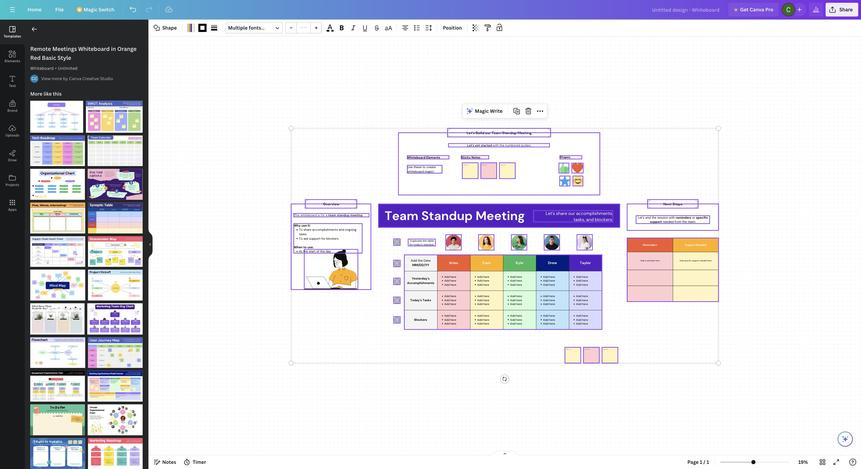 Task type: describe. For each thing, give the bounding box(es) containing it.
position button
[[440, 22, 465, 33]]

– – number field
[[299, 24, 309, 32]]

shapes
[[560, 155, 571, 159]]

voting board whiteboard in papercraft style group
[[30, 299, 85, 334]]

project kickoff whiteboard in purple red basic style group
[[88, 266, 143, 301]]

for inside why use it: to share accomplishments and ongoing tasks to ask support for blockers
[[321, 236, 325, 240]]

apps button
[[0, 193, 25, 218]]

the right of
[[320, 249, 325, 253]]

1 1 from the left
[[700, 459, 703, 465]]

elements inside "elements" button
[[5, 58, 20, 63]]

templates button
[[0, 20, 25, 44]]

style
[[58, 54, 71, 62]]

organizational chart team whiteboard in royal purple pastel purple friendly professional style image
[[87, 303, 143, 334]]

more
[[52, 76, 62, 82]]

canva inside button
[[750, 6, 765, 13]]

canva inside button
[[69, 76, 81, 82]]

use
[[301, 223, 307, 227]]

page
[[688, 459, 699, 465]]

support inside specific support
[[650, 220, 662, 224]]

templates
[[4, 34, 21, 39]]

swot analysis team whiteboard in pink yellow spaced color blocks style group
[[86, 97, 143, 133]]

end
[[646, 215, 651, 219]]

the left numbered
[[500, 143, 505, 147]]

and inside why use it: to share accomplishments and ongoing tasks to ask support for blockers
[[339, 228, 344, 232]]

0 vertical spatial a
[[326, 213, 327, 217]]

view more by canva creative studio
[[41, 76, 113, 82]]

brand
[[7, 108, 17, 113]]

support needed
[[685, 243, 707, 247]]

canva creative studio element
[[30, 75, 39, 83]]

unlimited
[[58, 65, 77, 71]]

the big plan: research and sampling techniques education whiteboard in green cream yellow nostalgic handdrawn style image
[[30, 404, 85, 435]]

projects button
[[0, 168, 25, 193]]

page 1 / 1
[[688, 459, 710, 465]]

magic for magic switch
[[84, 6, 97, 13]]

gantt chart roadmap whiteboard in blue purple pink sleek digitalism style group
[[30, 232, 85, 267]]

management org chart team whiteboard in black red green trendy sticker style image
[[30, 371, 85, 402]]

file button
[[50, 3, 69, 17]]

let's end the session with reminders or
[[638, 215, 696, 219]]

cam
[[483, 261, 491, 265]]

view
[[41, 76, 51, 82]]

date
[[424, 259, 431, 263]]

add the date mm/dd/yy
[[411, 259, 431, 267]]

write
[[490, 108, 503, 114]]

stakeholder map team whiteboard in green yellow purple trendy stickers style image
[[88, 236, 143, 267]]

needed from the team.
[[662, 220, 696, 224]]

sticky notes
[[461, 155, 481, 159]]

business model canvas planning whiteboard in navy yellow purple simple colorful style image
[[88, 371, 143, 402]]

reminder
[[647, 259, 655, 262]]

numbered
[[505, 143, 520, 147]]

customer journey map brainstorm whiteboard in blue pink green grey spaced color blocks style image
[[88, 337, 143, 368]]

uploads
[[5, 133, 19, 138]]

19%
[[799, 459, 808, 465]]

swot analysis team whiteboard in pink yellow spaced color blocks style image
[[86, 101, 143, 133]]

Design title text field
[[647, 3, 726, 17]]

for for this
[[321, 213, 325, 217]]

started
[[481, 143, 492, 147]]

draw
[[8, 158, 17, 162]]

needed
[[696, 243, 707, 247]]

multiple fonts… button
[[226, 22, 283, 33]]

multiple fonts…
[[228, 24, 265, 31]]

voting board whiteboard in papercraft style image
[[30, 303, 85, 334]]

get
[[475, 143, 480, 147]]

/
[[704, 459, 706, 465]]

magic switch button
[[72, 3, 120, 17]]

share inside let's share our accomplishments, tasks, and blockers.
[[556, 210, 567, 216]]

standup.
[[423, 243, 434, 246]]

sitemap whiteboard in green purple basic style group
[[30, 97, 83, 133]]

it:
[[308, 223, 310, 227]]

of
[[316, 249, 319, 253]]

why
[[294, 223, 301, 227]]

1 vertical spatial a
[[645, 259, 646, 262]]

the big plan: research and sampling techniques education whiteboard in green cream yellow nostalgic handdrawn style group
[[30, 400, 85, 435]]

main menu bar
[[0, 0, 862, 20]]

at
[[299, 249, 302, 253]]

let's for let's get started with the numbered guides.
[[467, 143, 474, 147]]

table
[[428, 239, 434, 242]]

creative
[[82, 76, 99, 82]]

duplicate
[[410, 239, 422, 242]]

use
[[407, 165, 413, 169]]

1 vertical spatial whiteboard
[[300, 213, 317, 217]]

position
[[443, 24, 462, 31]]

reminders
[[643, 243, 657, 247]]

mind map brainstorm whiteboard in colorful style image
[[30, 270, 85, 301]]

0 vertical spatial with
[[493, 143, 499, 147]]

aries
[[449, 261, 458, 265]]

is
[[318, 213, 320, 217]]

1 horizontal spatial elements
[[426, 155, 440, 159]]

1 vertical spatial needed
[[700, 259, 707, 262]]

create
[[426, 165, 436, 169]]

magic write button
[[464, 106, 506, 117]]

accomplishments
[[407, 281, 435, 285]]

whiteboard for whiteboard elements
[[407, 155, 425, 159]]

fonts…
[[249, 24, 265, 31]]

org chart whiteboard in yellow red basic style image
[[30, 169, 85, 200]]

magic for magic write
[[475, 108, 489, 114]]

notes inside button
[[162, 459, 176, 465]]

why use it: to share accomplishments and ongoing tasks to ask support for blockers
[[294, 223, 357, 240]]

today's tasks
[[411, 298, 431, 302]]

customer journey map brainstorm whiteboard in blue pink green grey spaced color blocks style group
[[88, 333, 143, 368]]

2 horizontal spatial support
[[692, 259, 700, 262]]

org chart whiteboard in yellow red basic style group
[[30, 165, 85, 200]]

this
[[294, 213, 300, 217]]

studio
[[100, 76, 113, 82]]

meeting
[[350, 213, 363, 217]]

text
[[9, 83, 16, 88]]

synoptic table planning whiteboard in blue red modern professional style image
[[88, 203, 143, 233]]

shape
[[162, 24, 177, 31]]

or
[[692, 215, 695, 219]]

to inside the use these to create whiteboard magic!
[[423, 165, 426, 169]]

synoptic table planning whiteboard in blue red modern professional style group
[[88, 198, 143, 233]]

0 vertical spatial notes
[[472, 155, 481, 159]]

share button
[[826, 3, 859, 17]]

home link
[[22, 3, 47, 17]]

switch
[[99, 6, 114, 13]]

mm/dd/yy
[[413, 263, 429, 267]]

from
[[675, 220, 682, 224]]

uploads button
[[0, 119, 25, 143]]

like
[[44, 90, 52, 97]]

team.
[[688, 220, 696, 224]]

classroom time capsule whiteboard in violet pastel pink mint green style group
[[88, 165, 143, 200]]

1 vertical spatial specific
[[684, 259, 692, 262]]

draw button
[[0, 143, 25, 168]]



Task type: vqa. For each thing, say whether or not it's contained in the screenshot.
Project Kickoff Whiteboard in Purple Red Basic Style "image"
yes



Task type: locate. For each thing, give the bounding box(es) containing it.
whiteboard
[[78, 45, 110, 53], [30, 65, 54, 71], [407, 155, 425, 159]]

0 vertical spatial specific
[[696, 215, 708, 219]]

the up standup.
[[423, 239, 427, 242]]

stakeholder map team whiteboard in green yellow purple trendy stickers style group
[[88, 232, 143, 267]]

more
[[30, 90, 42, 97]]

0 horizontal spatial to
[[303, 245, 307, 249]]

1 horizontal spatial support
[[650, 220, 662, 224]]

specific right or
[[696, 215, 708, 219]]

magic left switch
[[84, 6, 97, 13]]

for right is
[[321, 213, 325, 217]]

a left team
[[326, 213, 327, 217]]

1 horizontal spatial 1
[[707, 459, 710, 465]]

organizational chart team whiteboard in royal purple pastel purple friendly professional style group
[[87, 299, 143, 334]]

accomplishments
[[312, 228, 338, 232]]

let's for let's share our accomplishments, tasks, and blockers.
[[546, 210, 555, 216]]

canva creative studio image
[[30, 75, 39, 83]]

gantt chart roadmap whiteboard in blue purple pink sleek digitalism style image
[[30, 236, 85, 267]]

canva left pro
[[750, 6, 765, 13]]

1 to from the top
[[299, 228, 303, 232]]

1 horizontal spatial whiteboard
[[78, 45, 110, 53]]

0 vertical spatial to
[[423, 165, 426, 169]]

get
[[741, 6, 749, 13]]

canva
[[750, 6, 765, 13], [69, 76, 81, 82]]

1 vertical spatial with
[[669, 215, 675, 219]]

day
[[326, 249, 331, 253]]

to inside when to use: at the start of the day
[[303, 245, 307, 249]]

0 horizontal spatial needed
[[663, 220, 674, 224]]

0 horizontal spatial share
[[303, 228, 311, 232]]

simple org chart team whiteboard in yellow pink green spaced color blocks style group
[[88, 400, 143, 435]]

share inside why use it: to share accomplishments and ongoing tasks to ask support for blockers
[[303, 228, 311, 232]]

the up mm/dd/yy
[[418, 259, 423, 263]]

1 horizontal spatial canva
[[750, 6, 765, 13]]

taylor
[[580, 261, 591, 265]]

0 horizontal spatial whiteboard
[[300, 213, 317, 217]]

2 horizontal spatial let's
[[638, 215, 645, 219]]

0 horizontal spatial specific
[[684, 259, 692, 262]]

elements up create
[[426, 155, 440, 159]]

1 vertical spatial elements
[[426, 155, 440, 159]]

timer button
[[182, 457, 209, 468]]

sitemap whiteboard in green purple basic style image
[[30, 101, 83, 133]]

share left 'our' at the top right of the page
[[556, 210, 567, 216]]

0 vertical spatial support
[[650, 220, 662, 224]]

whiteboard up the view
[[30, 65, 54, 71]]

whiteboard elements
[[407, 155, 440, 159]]

share down it:
[[303, 228, 311, 232]]

here
[[656, 259, 660, 262], [708, 259, 712, 262], [451, 275, 456, 279], [484, 275, 489, 279], [517, 275, 522, 279], [550, 275, 555, 279], [583, 275, 588, 279], [451, 279, 456, 283], [484, 279, 489, 283], [517, 279, 522, 283], [550, 279, 555, 283], [583, 279, 588, 283], [451, 283, 456, 287], [484, 283, 489, 287], [517, 283, 522, 287], [550, 283, 555, 287], [583, 283, 588, 287], [451, 295, 456, 298], [484, 295, 489, 298], [517, 295, 522, 298], [550, 295, 555, 298], [583, 295, 588, 298], [451, 298, 456, 302], [484, 298, 489, 302], [517, 298, 522, 302], [550, 298, 555, 302], [583, 298, 588, 302], [451, 302, 456, 306], [484, 302, 489, 306], [517, 302, 522, 306], [550, 302, 555, 306], [583, 302, 588, 306], [451, 314, 456, 318], [484, 314, 489, 318], [517, 314, 522, 318], [550, 314, 555, 318], [583, 314, 588, 318], [451, 318, 456, 322], [484, 318, 489, 322], [517, 318, 522, 322], [550, 318, 555, 322], [583, 318, 588, 322], [451, 322, 456, 326], [484, 322, 489, 326], [517, 322, 522, 326], [550, 322, 555, 326], [583, 322, 588, 326]]

specific inside specific support
[[696, 215, 708, 219]]

blockers
[[326, 236, 339, 240]]

reminders
[[676, 215, 692, 219]]

0 horizontal spatial let's
[[467, 143, 474, 147]]

more like this
[[30, 90, 62, 97]]

1 vertical spatial magic
[[475, 108, 489, 114]]

2 horizontal spatial whiteboard
[[407, 155, 425, 159]]

the right end
[[652, 215, 657, 219]]

the down reminders at top
[[682, 220, 687, 224]]

1 left /
[[700, 459, 703, 465]]

and
[[586, 216, 594, 222], [339, 228, 344, 232]]

today's
[[414, 243, 423, 246]]

2 to from the top
[[299, 236, 303, 240]]

0 vertical spatial whiteboard
[[407, 169, 424, 173]]

1
[[700, 459, 703, 465], [707, 459, 710, 465]]

use:
[[307, 245, 313, 249]]

show pages image
[[489, 451, 522, 456]]

flow chart whiteboard in red blue basic style group
[[30, 333, 85, 368]]

elements up text button
[[5, 58, 20, 63]]

magic inside magic switch button
[[84, 6, 97, 13]]

let's get started with the numbered guides.
[[467, 143, 531, 147]]

let's share our accomplishments, tasks, and blockers.
[[546, 210, 613, 222]]

1 horizontal spatial let's
[[546, 210, 555, 216]]

1 right /
[[707, 459, 710, 465]]

view more by canva creative studio button
[[41, 75, 113, 82]]

for down duplicate
[[409, 243, 413, 246]]

when
[[294, 245, 303, 249]]

whiteboard inside remote meetings whiteboard in orange red basic style
[[78, 45, 110, 53]]

mind map brainstorm whiteboard in colorful style group
[[30, 266, 85, 301]]

tasks
[[423, 298, 431, 302]]

0 horizontal spatial whiteboard
[[30, 65, 54, 71]]

and left ongoing
[[339, 228, 344, 232]]

meetings
[[52, 45, 77, 53]]

2 vertical spatial whiteboard
[[407, 155, 425, 159]]

specific support
[[650, 215, 708, 224]]

kindness chart whiteboard in blue green pink style image
[[30, 438, 85, 469]]

for inside duplicate the table for today's standup.
[[409, 243, 413, 246]]

1 horizontal spatial whiteboard
[[407, 169, 424, 173]]

the right at
[[303, 249, 308, 253]]

and down 'accomplishments,'
[[586, 216, 594, 222]]

canva right by
[[69, 76, 81, 82]]

marketing roadmap planning whiteboard in red yellow green trendy sticker style image
[[88, 438, 143, 469]]

projects
[[5, 182, 19, 187]]

timer
[[193, 459, 206, 465]]

support down "session"
[[650, 220, 662, 224]]

#ffffff, #aeb2b4, #f4f4f4, #f4592f, #ffb001, #3ab85c, #001c84, #541fc4, #ffccd2, #fff5c3, #d5fddb, #bfe4ff, #d7daff image
[[187, 24, 195, 32]]

0 horizontal spatial elements
[[5, 58, 20, 63]]

needed down let's end the session with reminders or
[[663, 220, 674, 224]]

whiteboard up it:
[[300, 213, 317, 217]]

project kickoff whiteboard in purple red basic style image
[[88, 270, 143, 301]]

management org chart team whiteboard in black red green trendy sticker style group
[[30, 367, 85, 402]]

0 vertical spatial magic
[[84, 6, 97, 13]]

notes right sticky
[[472, 155, 481, 159]]

file
[[55, 6, 64, 13]]

flow chart whiteboard in red blue basic style image
[[30, 337, 85, 368]]

notes
[[472, 155, 481, 159], [162, 459, 176, 465]]

1 horizontal spatial notes
[[472, 155, 481, 159]]

session
[[657, 215, 668, 219]]

2 1 from the left
[[707, 459, 710, 465]]

0 vertical spatial and
[[586, 216, 594, 222]]

1 vertical spatial to
[[299, 236, 303, 240]]

#000000 image
[[199, 24, 207, 32]]

to
[[423, 165, 426, 169], [303, 245, 307, 249]]

to down tasks
[[299, 236, 303, 240]]

let's left end
[[638, 215, 645, 219]]

1 vertical spatial for
[[321, 236, 325, 240]]

to
[[299, 228, 303, 232], [299, 236, 303, 240]]

start
[[309, 249, 316, 253]]

marketing roadmap planning whiteboard in red yellow green trendy sticker style group
[[88, 434, 143, 469]]

1 horizontal spatial specific
[[696, 215, 708, 219]]

get canva pro button
[[729, 3, 779, 17]]

this whiteboard is for a team standup meeting .
[[294, 213, 363, 217]]

today's
[[411, 298, 422, 302]]

support down support needed
[[692, 259, 700, 262]]

whiteboard left in
[[78, 45, 110, 53]]

1 horizontal spatial a
[[645, 259, 646, 262]]

the inside duplicate the table for today's standup.
[[423, 239, 427, 242]]

kyle
[[516, 261, 524, 265]]

remote meetings whiteboard in orange red basic style
[[30, 45, 137, 62]]

1 vertical spatial whiteboard
[[30, 65, 54, 71]]

side panel tab list
[[0, 20, 25, 218]]

support inside why use it: to share accomplishments and ongoing tasks to ask support for blockers
[[309, 236, 321, 240]]

let's left get
[[467, 143, 474, 147]]

text button
[[0, 69, 25, 94]]

0 vertical spatial share
[[556, 210, 567, 216]]

accomplishments,
[[576, 210, 613, 216]]

tasks,
[[574, 216, 585, 222]]

let's for let's end the session with reminders or
[[638, 215, 645, 219]]

support right ask
[[309, 236, 321, 240]]

needed down needed
[[700, 259, 707, 262]]

shape button
[[151, 22, 180, 33]]

classroom time capsule whiteboard in violet pastel pink mint green style image
[[88, 169, 143, 200]]

calendar planning whiteboard in blue pink spaced color blocks style group
[[88, 131, 143, 166]]

basic
[[42, 54, 56, 62]]

1 vertical spatial and
[[339, 228, 344, 232]]

share
[[840, 6, 853, 13]]

2 vertical spatial support
[[692, 259, 700, 262]]

with right started on the right top of the page
[[493, 143, 499, 147]]

1 vertical spatial support
[[309, 236, 321, 240]]

use these to create whiteboard magic!
[[407, 165, 436, 173]]

0 horizontal spatial a
[[326, 213, 327, 217]]

hide image
[[148, 228, 153, 261]]

calendar planning whiteboard in blue pink spaced color blocks style image
[[88, 135, 143, 166]]

ask
[[303, 236, 308, 240]]

and inside let's share our accomplishments, tasks, and blockers.
[[586, 216, 594, 222]]

magic left write
[[475, 108, 489, 114]]

duplicate the table for today's standup.
[[409, 239, 434, 246]]

guides.
[[521, 143, 531, 147]]

for for duplicate
[[409, 243, 413, 246]]

0 horizontal spatial 1
[[700, 459, 703, 465]]

1 horizontal spatial to
[[423, 165, 426, 169]]

0 vertical spatial whiteboard
[[78, 45, 110, 53]]

add inside "add the date mm/dd/yy"
[[411, 259, 417, 263]]

drew
[[548, 261, 557, 265]]

whiteboard down the 'these'
[[407, 169, 424, 173]]

the inside "add the date mm/dd/yy"
[[418, 259, 423, 263]]

2 vertical spatial for
[[409, 243, 413, 246]]

specific down support
[[684, 259, 692, 262]]

magic inside magic write button
[[475, 108, 489, 114]]

a left 'reminder'
[[645, 259, 646, 262]]

0 vertical spatial for
[[321, 213, 325, 217]]

canva assistant image
[[842, 435, 850, 443]]

apps
[[8, 207, 17, 212]]

0 vertical spatial to
[[299, 228, 303, 232]]

sticky
[[461, 155, 471, 159]]

yesterday's
[[412, 277, 430, 281]]

needed
[[663, 220, 674, 224], [700, 259, 707, 262]]

tech roadmap planning whiteboard in blue yellow pink spaced color blocks style image
[[30, 135, 85, 166]]

1 vertical spatial to
[[303, 245, 307, 249]]

magic write
[[475, 108, 503, 114]]

0 horizontal spatial notes
[[162, 459, 176, 465]]

to up tasks
[[299, 228, 303, 232]]

0 horizontal spatial magic
[[84, 6, 97, 13]]

0 vertical spatial canva
[[750, 6, 765, 13]]

whiteboard for whiteboard
[[30, 65, 54, 71]]

yesterday's accomplishments
[[407, 277, 435, 285]]

plus minus interesting education whiteboard in yellow orange green lined style image
[[30, 203, 85, 233]]

1 vertical spatial canva
[[69, 76, 81, 82]]

1 horizontal spatial needed
[[700, 259, 707, 262]]

1 horizontal spatial share
[[556, 210, 567, 216]]

0 horizontal spatial support
[[309, 236, 321, 240]]

business model canvas planning whiteboard in navy yellow purple simple colorful style group
[[88, 367, 143, 402]]

0 horizontal spatial canva
[[69, 76, 81, 82]]

to right the 'these'
[[423, 165, 426, 169]]

by
[[63, 76, 68, 82]]

tech roadmap planning whiteboard in blue yellow pink spaced color blocks style group
[[30, 131, 85, 166]]

0 vertical spatial elements
[[5, 58, 20, 63]]

let's inside let's share our accomplishments, tasks, and blockers.
[[546, 210, 555, 216]]

plus minus interesting education whiteboard in yellow orange green lined style group
[[30, 198, 85, 233]]

brand button
[[0, 94, 25, 119]]

let's left 'our' at the top right of the page
[[546, 210, 555, 216]]

standup
[[337, 213, 349, 217]]

notes left timer button
[[162, 459, 176, 465]]

the
[[500, 143, 505, 147], [652, 215, 657, 219], [682, 220, 687, 224], [423, 239, 427, 242], [303, 249, 308, 253], [320, 249, 325, 253], [418, 259, 423, 263]]

0 horizontal spatial with
[[493, 143, 499, 147]]

1 horizontal spatial with
[[669, 215, 675, 219]]

this
[[53, 90, 62, 97]]

red
[[30, 54, 41, 62]]

0 horizontal spatial and
[[339, 228, 344, 232]]

ongoing
[[345, 228, 357, 232]]

support
[[650, 220, 662, 224], [309, 236, 321, 240], [692, 259, 700, 262]]

support
[[685, 243, 696, 247]]

share
[[556, 210, 567, 216], [303, 228, 311, 232]]

whiteboard up the 'these'
[[407, 155, 425, 159]]

with up the from
[[669, 215, 675, 219]]

blockers
[[415, 318, 427, 322]]

to left use:
[[303, 245, 307, 249]]

specific
[[696, 215, 708, 219], [684, 259, 692, 262]]

for down accomplishments at the left top of the page
[[321, 236, 325, 240]]

kindness chart whiteboard in blue green pink style group
[[30, 434, 85, 469]]

#000000, #ffffff, #2e2c2b image
[[327, 30, 334, 32]]

magic
[[84, 6, 97, 13], [475, 108, 489, 114]]

simple org chart team whiteboard in yellow pink green spaced color blocks style image
[[88, 404, 143, 435]]

1 vertical spatial share
[[303, 228, 311, 232]]

0 vertical spatial needed
[[663, 220, 674, 224]]

1 horizontal spatial and
[[586, 216, 594, 222]]

whiteboard inside the use these to create whiteboard magic!
[[407, 169, 424, 173]]

1 horizontal spatial magic
[[475, 108, 489, 114]]

1 vertical spatial notes
[[162, 459, 176, 465]]

group
[[286, 22, 322, 33]]

.
[[363, 213, 363, 217]]



